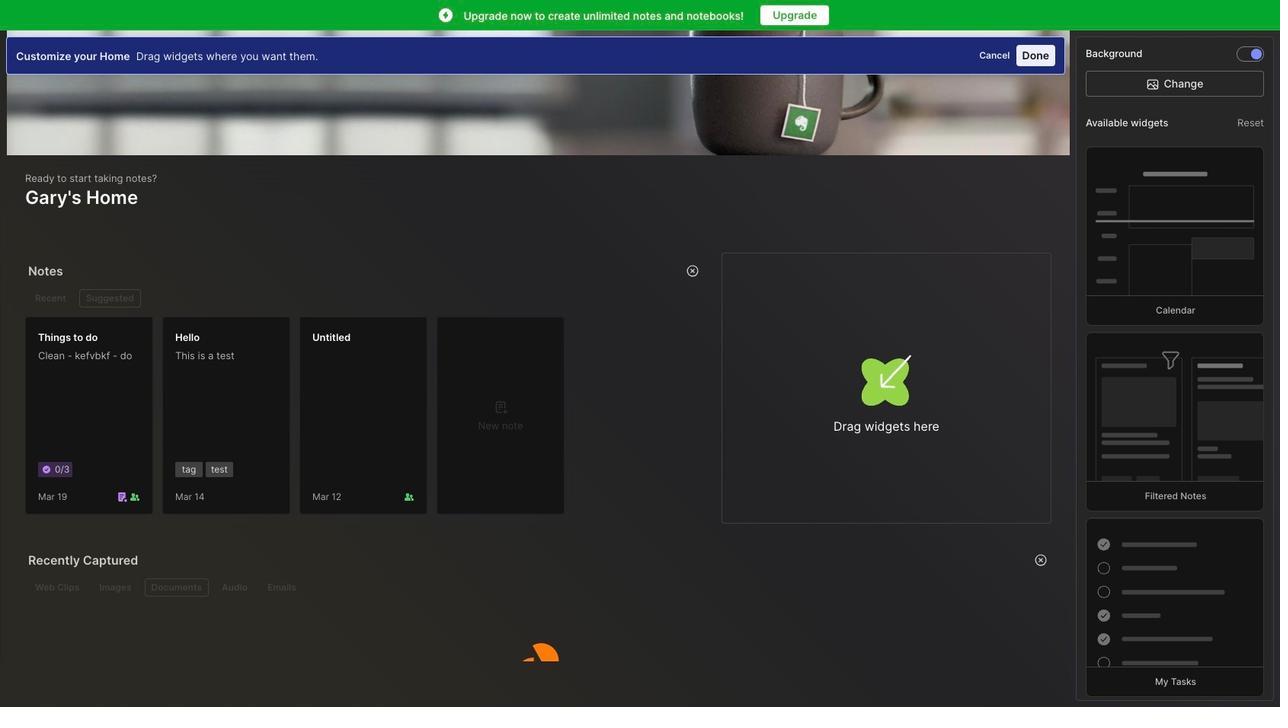 Task type: describe. For each thing, give the bounding box(es) containing it.
background image
[[1251, 49, 1262, 59]]



Task type: vqa. For each thing, say whether or not it's contained in the screenshot.
'Background' image
yes



